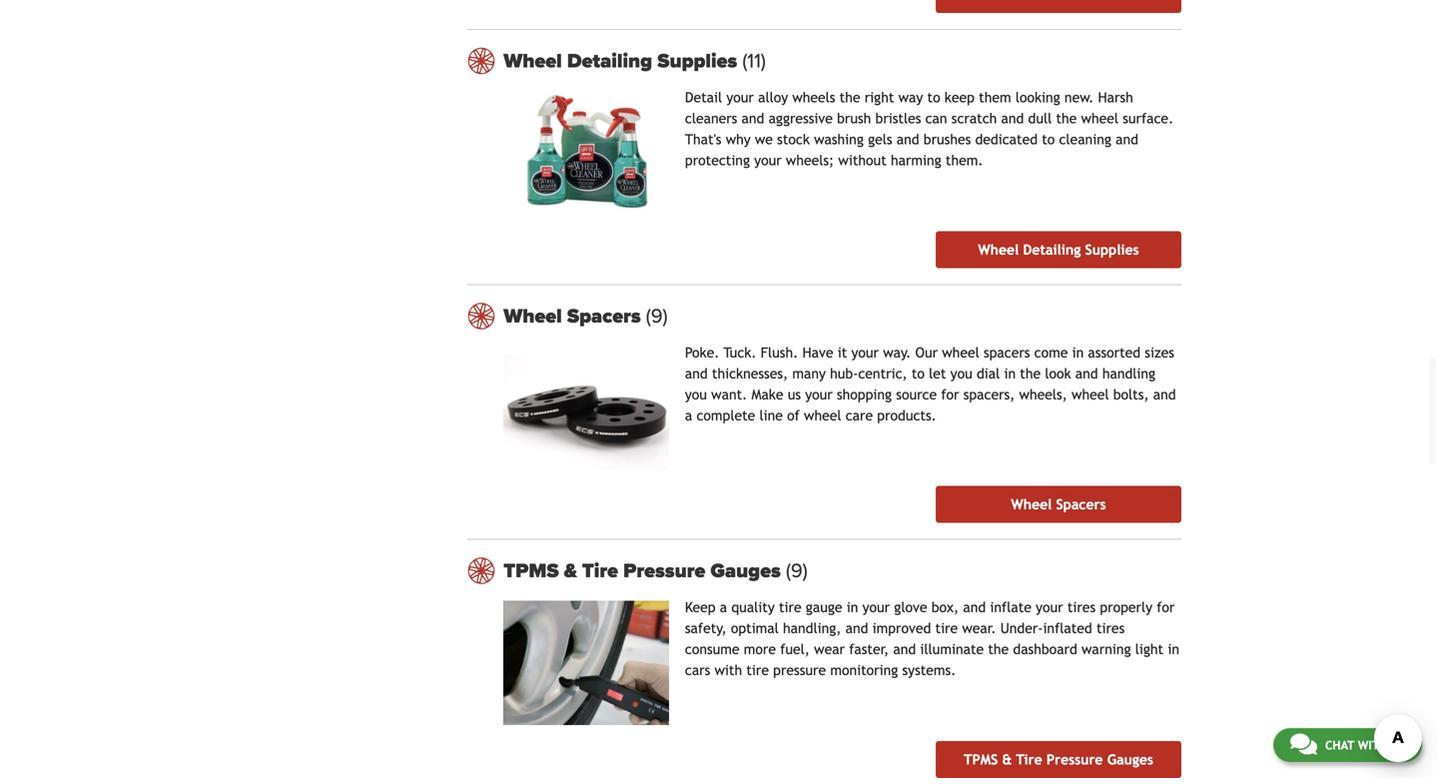 Task type: vqa. For each thing, say whether or not it's contained in the screenshot.
topmost comments 'icon'
no



Task type: describe. For each thing, give the bounding box(es) containing it.
properly
[[1100, 600, 1153, 616]]

looking
[[1016, 89, 1061, 105]]

illuminate
[[921, 642, 984, 658]]

chat
[[1326, 738, 1355, 752]]

why
[[726, 131, 751, 147]]

way.
[[883, 344, 911, 360]]

tpms & tire pressure gauges thumbnail image image
[[504, 601, 669, 726]]

right
[[865, 89, 895, 105]]

for inside keep a quality tire gauge in your glove box, and inflate your tires properly for safety, optimal handling, and improved tire wear. under-inflated tires consume more fuel, wear faster, and illuminate the dashboard warning light in cars with tire pressure monitoring systems.
[[1157, 600, 1175, 616]]

pressure for tpms & tire pressure gauges link to the bottom
[[1047, 752, 1103, 768]]

gels
[[868, 131, 893, 147]]

flush.
[[761, 344, 799, 360]]

0 horizontal spatial detailing
[[567, 49, 653, 73]]

1 horizontal spatial tire
[[1017, 752, 1043, 768]]

comments image
[[1291, 732, 1318, 756]]

2 horizontal spatial tire
[[936, 621, 958, 637]]

safety,
[[685, 621, 727, 637]]

sizes
[[1145, 344, 1175, 360]]

us
[[1391, 738, 1406, 752]]

box,
[[932, 600, 959, 616]]

1 vertical spatial wheel detailing supplies link
[[936, 231, 1182, 268]]

thicknesses,
[[712, 365, 788, 381]]

chat with us link
[[1274, 728, 1423, 762]]

and right look
[[1076, 365, 1099, 381]]

of
[[787, 407, 800, 423]]

improved
[[873, 621, 931, 637]]

brushes
[[924, 131, 971, 147]]

tpms & tire pressure gauges for tpms & tire pressure gauges link to the bottom
[[964, 752, 1154, 768]]

line
[[760, 407, 783, 423]]

and down the improved
[[894, 642, 916, 658]]

chat with us
[[1326, 738, 1406, 752]]

cleaners
[[685, 110, 738, 126]]

your down many
[[806, 386, 833, 402]]

the up brush on the right top of page
[[840, 89, 861, 105]]

bolts,
[[1114, 386, 1149, 402]]

0 vertical spatial tire
[[779, 600, 802, 616]]

them
[[979, 89, 1012, 105]]

bristles
[[876, 110, 922, 126]]

and down poke. in the top of the page
[[685, 365, 708, 381]]

keep
[[685, 600, 716, 616]]

under-
[[1001, 621, 1044, 637]]

pressure for topmost tpms & tire pressure gauges link
[[624, 559, 706, 583]]

shopping
[[837, 386, 892, 402]]

a inside keep a quality tire gauge in your glove box, and inflate your tires properly for safety, optimal handling, and improved tire wear. under-inflated tires consume more fuel, wear faster, and illuminate the dashboard warning light in cars with tire pressure monitoring systems.
[[720, 600, 728, 616]]

1 vertical spatial &
[[1003, 752, 1013, 768]]

quality
[[732, 600, 775, 616]]

wheel left bolts,
[[1072, 386, 1110, 402]]

and right bolts,
[[1154, 386, 1176, 402]]

the down new.
[[1057, 110, 1077, 126]]

dull
[[1029, 110, 1052, 126]]

1 vertical spatial tpms & tire pressure gauges link
[[936, 742, 1182, 778]]

optimal
[[731, 621, 779, 637]]

can
[[926, 110, 948, 126]]

gauge
[[806, 600, 843, 616]]

in down spacers
[[1005, 365, 1016, 381]]

0 vertical spatial tpms
[[504, 559, 559, 583]]

your right it
[[852, 344, 879, 360]]

look
[[1045, 365, 1072, 381]]

0 vertical spatial wheel detailing supplies link
[[504, 49, 1182, 73]]

more
[[744, 642, 776, 658]]

spacers for the bottom wheel spacers link
[[1057, 497, 1107, 513]]

assorted
[[1088, 344, 1141, 360]]

aggressive
[[769, 110, 833, 126]]

0 vertical spatial wheel spacers link
[[504, 304, 1182, 328]]

1 vertical spatial wheel spacers link
[[936, 486, 1182, 523]]

us
[[788, 386, 801, 402]]

1 vertical spatial you
[[685, 386, 707, 402]]

spacers
[[984, 344, 1031, 360]]

1 horizontal spatial with
[[1358, 738, 1388, 752]]

handling
[[1103, 365, 1156, 381]]

source
[[896, 386, 937, 402]]

washing
[[814, 131, 864, 147]]

systems.
[[903, 663, 956, 679]]

and up faster,
[[846, 621, 869, 637]]

a inside poke. tuck. flush. have it your way. our wheel spacers come in assorted sizes and thicknesses, many hub-centric, to let you dial in the look and handling you want. make us your shopping source for spacers, wheels, wheel bolts, and a complete line of wheel care products.
[[685, 407, 693, 423]]

faster,
[[849, 642, 889, 658]]

protecting
[[685, 152, 750, 168]]

products.
[[877, 407, 937, 423]]

poke. tuck. flush. have it your way. our wheel spacers come in assorted sizes and thicknesses, many hub-centric, to let you dial in the look and handling you want. make us your shopping source for spacers, wheels, wheel bolts, and a complete line of wheel care products.
[[685, 344, 1176, 423]]

care
[[846, 407, 873, 423]]

your up the improved
[[863, 600, 890, 616]]

in right light
[[1168, 642, 1180, 658]]

wheel detailing supplies for bottom wheel detailing supplies link
[[978, 242, 1140, 258]]

spacers,
[[964, 386, 1015, 402]]

we
[[755, 131, 773, 147]]

wheel inside "detail your alloy wheels the right way to keep them looking new. harsh cleaners and aggressive brush bristles can scratch and dull the wheel surface. that's why we stock washing gels and brushes dedicated to cleaning and protecting your wheels; without harming them."
[[1082, 110, 1119, 126]]

make
[[752, 386, 784, 402]]

them.
[[946, 152, 984, 168]]

scratch
[[952, 110, 997, 126]]

1 horizontal spatial supplies
[[1085, 242, 1140, 258]]

many
[[793, 365, 826, 381]]

monitoring
[[831, 663, 898, 679]]



Task type: locate. For each thing, give the bounding box(es) containing it.
1 vertical spatial a
[[720, 600, 728, 616]]

1 vertical spatial supplies
[[1085, 242, 1140, 258]]

1 horizontal spatial pressure
[[1047, 752, 1103, 768]]

your up inflated
[[1036, 600, 1064, 616]]

to down dull
[[1042, 131, 1055, 147]]

let
[[929, 365, 947, 381]]

tuck.
[[724, 344, 757, 360]]

1 horizontal spatial tire
[[779, 600, 802, 616]]

detailing
[[567, 49, 653, 73], [1023, 242, 1081, 258]]

you right let
[[951, 365, 973, 381]]

your down we
[[755, 152, 782, 168]]

in right gauge
[[847, 600, 859, 616]]

your left "alloy"
[[727, 89, 754, 105]]

have
[[803, 344, 834, 360]]

and up we
[[742, 110, 765, 126]]

come
[[1035, 344, 1068, 360]]

2 vertical spatial tire
[[747, 663, 769, 679]]

wheel detailing supplies thumbnail image image
[[504, 91, 669, 215]]

tpms & tire pressure gauges
[[504, 559, 786, 583], [964, 752, 1154, 768]]

dial
[[977, 365, 1000, 381]]

supplies
[[658, 49, 738, 73], [1085, 242, 1140, 258]]

0 vertical spatial detailing
[[567, 49, 653, 73]]

0 vertical spatial tpms & tire pressure gauges link
[[504, 559, 1182, 583]]

1 horizontal spatial to
[[928, 89, 941, 105]]

complete
[[697, 407, 756, 423]]

0 horizontal spatial gauges
[[711, 559, 781, 583]]

fuel,
[[780, 642, 810, 658]]

1 vertical spatial tires
[[1097, 621, 1125, 637]]

1 horizontal spatial spacers
[[1057, 497, 1107, 513]]

the down wear.
[[988, 642, 1009, 658]]

with inside keep a quality tire gauge in your glove box, and inflate your tires properly for safety, optimal handling, and improved tire wear. under-inflated tires consume more fuel, wear faster, and illuminate the dashboard warning light in cars with tire pressure monitoring systems.
[[715, 663, 742, 679]]

tpms & tire pressure gauges link
[[504, 559, 1182, 583], [936, 742, 1182, 778]]

alloy
[[758, 89, 788, 105]]

gauges
[[711, 559, 781, 583], [1108, 752, 1154, 768]]

0 horizontal spatial supplies
[[658, 49, 738, 73]]

and up harming
[[897, 131, 920, 147]]

want.
[[712, 386, 748, 402]]

0 horizontal spatial &
[[564, 559, 577, 583]]

tire
[[582, 559, 618, 583], [1017, 752, 1043, 768]]

0 vertical spatial tire
[[582, 559, 618, 583]]

0 horizontal spatial tpms
[[504, 559, 559, 583]]

1 horizontal spatial tpms & tire pressure gauges
[[964, 752, 1154, 768]]

inflate
[[990, 600, 1032, 616]]

&
[[564, 559, 577, 583], [1003, 752, 1013, 768]]

tpms & tire pressure gauges for topmost tpms & tire pressure gauges link
[[504, 559, 786, 583]]

wheel spacers for topmost wheel spacers link
[[504, 304, 646, 328]]

1 horizontal spatial detailing
[[1023, 242, 1081, 258]]

wheel spacers
[[504, 304, 646, 328], [1011, 497, 1107, 513]]

1 vertical spatial spacers
[[1057, 497, 1107, 513]]

1 vertical spatial pressure
[[1047, 752, 1103, 768]]

wheel detailing supplies link
[[504, 49, 1182, 73], [936, 231, 1182, 268]]

1 horizontal spatial &
[[1003, 752, 1013, 768]]

in
[[1073, 344, 1084, 360], [1005, 365, 1016, 381], [847, 600, 859, 616], [1168, 642, 1180, 658]]

2 vertical spatial to
[[912, 365, 925, 381]]

tire down box,
[[936, 621, 958, 637]]

with
[[715, 663, 742, 679], [1358, 738, 1388, 752]]

0 horizontal spatial you
[[685, 386, 707, 402]]

1 horizontal spatial for
[[1157, 600, 1175, 616]]

detail your alloy wheels the right way to keep them looking new. harsh cleaners and aggressive brush bristles can scratch and dull the wheel surface. that's why we stock washing gels and brushes dedicated to cleaning and protecting your wheels; without harming them.
[[685, 89, 1174, 168]]

consume
[[685, 642, 740, 658]]

0 vertical spatial you
[[951, 365, 973, 381]]

0 vertical spatial supplies
[[658, 49, 738, 73]]

1 vertical spatial tpms
[[964, 752, 998, 768]]

our
[[916, 344, 938, 360]]

0 vertical spatial spacers
[[567, 304, 641, 328]]

1 vertical spatial for
[[1157, 600, 1175, 616]]

0 horizontal spatial tire
[[582, 559, 618, 583]]

tire
[[779, 600, 802, 616], [936, 621, 958, 637], [747, 663, 769, 679]]

tire up handling,
[[779, 600, 802, 616]]

inflated
[[1043, 621, 1093, 637]]

it
[[838, 344, 847, 360]]

tires up inflated
[[1068, 600, 1096, 616]]

wheel spacers link
[[504, 304, 1182, 328], [936, 486, 1182, 523]]

0 vertical spatial wheel detailing supplies
[[504, 49, 743, 73]]

to inside poke. tuck. flush. have it your way. our wheel spacers come in assorted sizes and thicknesses, many hub-centric, to let you dial in the look and handling you want. make us your shopping source for spacers, wheels, wheel bolts, and a complete line of wheel care products.
[[912, 365, 925, 381]]

a
[[685, 407, 693, 423], [720, 600, 728, 616]]

pressure
[[624, 559, 706, 583], [1047, 752, 1103, 768]]

1 vertical spatial tpms & tire pressure gauges
[[964, 752, 1154, 768]]

1 horizontal spatial tpms
[[964, 752, 998, 768]]

wheels;
[[786, 152, 834, 168]]

with left us
[[1358, 738, 1388, 752]]

0 vertical spatial with
[[715, 663, 742, 679]]

a left complete
[[685, 407, 693, 423]]

1 horizontal spatial a
[[720, 600, 728, 616]]

wheel spacers thumbnail image image
[[504, 346, 669, 470]]

0 horizontal spatial tire
[[747, 663, 769, 679]]

handling,
[[783, 621, 842, 637]]

spacers for topmost wheel spacers link
[[567, 304, 641, 328]]

1 vertical spatial detailing
[[1023, 242, 1081, 258]]

0 horizontal spatial spacers
[[567, 304, 641, 328]]

for inside poke. tuck. flush. have it your way. our wheel spacers come in assorted sizes and thicknesses, many hub-centric, to let you dial in the look and handling you want. make us your shopping source for spacers, wheels, wheel bolts, and a complete line of wheel care products.
[[941, 386, 960, 402]]

1 horizontal spatial gauges
[[1108, 752, 1154, 768]]

to left let
[[912, 365, 925, 381]]

cars
[[685, 663, 711, 679]]

0 vertical spatial a
[[685, 407, 693, 423]]

keep
[[945, 89, 975, 105]]

0 horizontal spatial with
[[715, 663, 742, 679]]

0 horizontal spatial for
[[941, 386, 960, 402]]

wheel right of
[[804, 407, 842, 423]]

stock
[[777, 131, 810, 147]]

1 vertical spatial to
[[1042, 131, 1055, 147]]

wheels,
[[1020, 386, 1068, 402]]

you
[[951, 365, 973, 381], [685, 386, 707, 402]]

and up "dedicated"
[[1002, 110, 1024, 126]]

to
[[928, 89, 941, 105], [1042, 131, 1055, 147], [912, 365, 925, 381]]

0 horizontal spatial pressure
[[624, 559, 706, 583]]

0 horizontal spatial wheel detailing supplies
[[504, 49, 743, 73]]

wheel detailing supplies for wheel detailing supplies link to the top
[[504, 49, 743, 73]]

without
[[839, 152, 887, 168]]

0 horizontal spatial to
[[912, 365, 925, 381]]

the inside keep a quality tire gauge in your glove box, and inflate your tires properly for safety, optimal handling, and improved tire wear. under-inflated tires consume more fuel, wear faster, and illuminate the dashboard warning light in cars with tire pressure monitoring systems.
[[988, 642, 1009, 658]]

harsh
[[1099, 89, 1134, 105]]

light
[[1136, 642, 1164, 658]]

wheel up let
[[942, 344, 980, 360]]

0 horizontal spatial tpms & tire pressure gauges
[[504, 559, 786, 583]]

way
[[899, 89, 923, 105]]

0 vertical spatial wheel spacers
[[504, 304, 646, 328]]

0 vertical spatial tires
[[1068, 600, 1096, 616]]

tires
[[1068, 600, 1096, 616], [1097, 621, 1125, 637]]

0 vertical spatial pressure
[[624, 559, 706, 583]]

0 vertical spatial to
[[928, 89, 941, 105]]

spacers inside wheel spacers link
[[1057, 497, 1107, 513]]

dashboard
[[1013, 642, 1078, 658]]

the inside poke. tuck. flush. have it your way. our wheel spacers come in assorted sizes and thicknesses, many hub-centric, to let you dial in the look and handling you want. make us your shopping source for spacers, wheels, wheel bolts, and a complete line of wheel care products.
[[1020, 365, 1041, 381]]

1 horizontal spatial wheel spacers
[[1011, 497, 1107, 513]]

1 vertical spatial tire
[[936, 621, 958, 637]]

wheel spacers for the bottom wheel spacers link
[[1011, 497, 1107, 513]]

warning
[[1082, 642, 1132, 658]]

and down surface.
[[1116, 131, 1139, 147]]

hub-
[[830, 365, 859, 381]]

with down the consume
[[715, 663, 742, 679]]

1 vertical spatial wheel spacers
[[1011, 497, 1107, 513]]

for right the properly
[[1157, 600, 1175, 616]]

1 vertical spatial tire
[[1017, 752, 1043, 768]]

for down let
[[941, 386, 960, 402]]

1 vertical spatial with
[[1358, 738, 1388, 752]]

wear.
[[962, 621, 997, 637]]

to up "can"
[[928, 89, 941, 105]]

pressure
[[773, 663, 826, 679]]

tire down the more
[[747, 663, 769, 679]]

centric,
[[859, 365, 908, 381]]

1 vertical spatial gauges
[[1108, 752, 1154, 768]]

0 vertical spatial &
[[564, 559, 577, 583]]

the up wheels,
[[1020, 365, 1041, 381]]

cleaning
[[1060, 131, 1112, 147]]

your
[[727, 89, 754, 105], [755, 152, 782, 168], [852, 344, 879, 360], [806, 386, 833, 402], [863, 600, 890, 616], [1036, 600, 1064, 616]]

0 horizontal spatial a
[[685, 407, 693, 423]]

you left want.
[[685, 386, 707, 402]]

1 horizontal spatial you
[[951, 365, 973, 381]]

wheel detailing supplies
[[504, 49, 743, 73], [978, 242, 1140, 258]]

0 vertical spatial gauges
[[711, 559, 781, 583]]

detail
[[685, 89, 722, 105]]

harming
[[891, 152, 942, 168]]

1 horizontal spatial wheel detailing supplies
[[978, 242, 1140, 258]]

new.
[[1065, 89, 1094, 105]]

surface.
[[1123, 110, 1174, 126]]

wheel up cleaning
[[1082, 110, 1119, 126]]

in right come
[[1073, 344, 1084, 360]]

1 vertical spatial wheel detailing supplies
[[978, 242, 1140, 258]]

wear
[[814, 642, 845, 658]]

2 horizontal spatial to
[[1042, 131, 1055, 147]]

tires up warning
[[1097, 621, 1125, 637]]

and up wear.
[[963, 600, 986, 616]]

wheel
[[1082, 110, 1119, 126], [942, 344, 980, 360], [1072, 386, 1110, 402], [804, 407, 842, 423]]

wheels
[[793, 89, 836, 105]]

0 horizontal spatial wheel spacers
[[504, 304, 646, 328]]

0 vertical spatial tpms & tire pressure gauges
[[504, 559, 786, 583]]

tpms
[[504, 559, 559, 583], [964, 752, 998, 768]]

brush
[[837, 110, 872, 126]]

poke.
[[685, 344, 720, 360]]

0 vertical spatial for
[[941, 386, 960, 402]]

glove
[[894, 600, 928, 616]]

and
[[742, 110, 765, 126], [1002, 110, 1024, 126], [897, 131, 920, 147], [1116, 131, 1139, 147], [685, 365, 708, 381], [1076, 365, 1099, 381], [1154, 386, 1176, 402], [963, 600, 986, 616], [846, 621, 869, 637], [894, 642, 916, 658]]

that's
[[685, 131, 722, 147]]

keep a quality tire gauge in your glove box, and inflate your tires properly for safety, optimal handling, and improved tire wear. under-inflated tires consume more fuel, wear faster, and illuminate the dashboard warning light in cars with tire pressure monitoring systems.
[[685, 600, 1180, 679]]

a right keep
[[720, 600, 728, 616]]

dedicated
[[976, 131, 1038, 147]]



